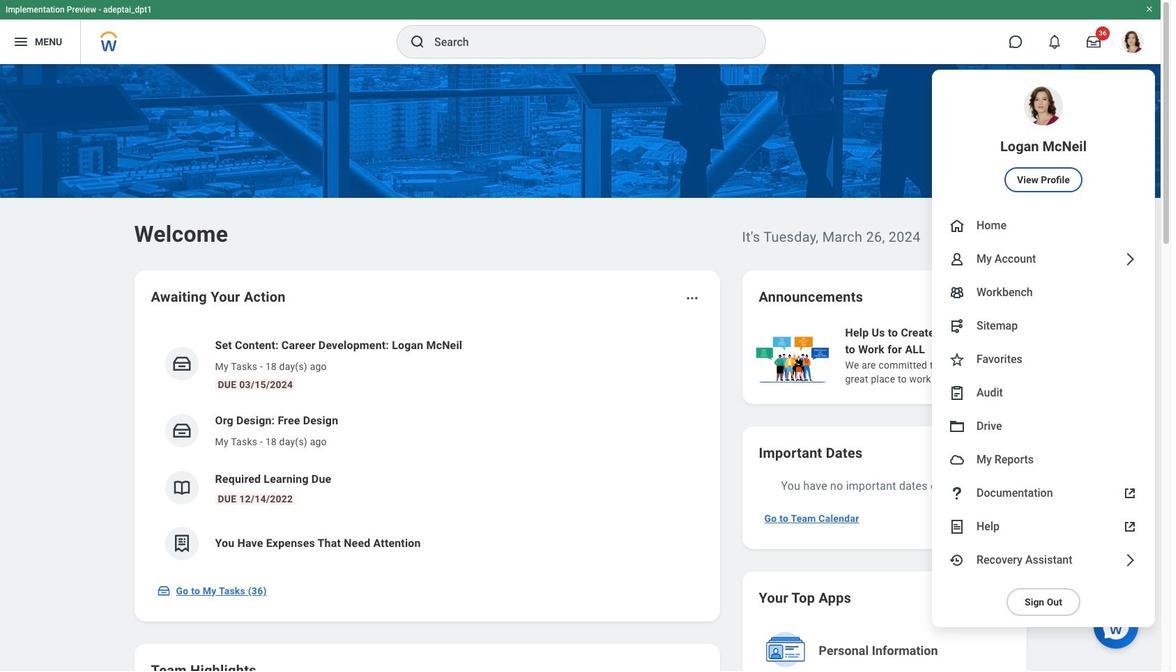 Task type: vqa. For each thing, say whether or not it's contained in the screenshot.
banner
yes



Task type: describe. For each thing, give the bounding box(es) containing it.
dashboard expenses image
[[171, 533, 192, 554]]

avatar image
[[949, 452, 966, 469]]

2 menu item from the top
[[932, 209, 1156, 243]]

Search Workday  search field
[[434, 26, 737, 57]]

user image
[[949, 251, 966, 268]]

9 menu item from the top
[[932, 444, 1156, 477]]

12 menu item from the top
[[932, 544, 1156, 577]]

chevron right image for time icon
[[1122, 552, 1139, 569]]

endpoints image
[[949, 318, 966, 335]]

6 menu item from the top
[[932, 343, 1156, 377]]

0 horizontal spatial list
[[151, 326, 703, 572]]

1 vertical spatial inbox image
[[171, 421, 192, 441]]

folder open image
[[949, 418, 966, 435]]

chevron left small image
[[967, 290, 981, 304]]

ext link image for third "menu item" from the bottom of the page
[[1122, 485, 1139, 502]]

paste image
[[949, 385, 966, 402]]

search image
[[409, 33, 426, 50]]

ext link image for 11th "menu item" from the top of the page
[[1122, 519, 1139, 536]]

close environment banner image
[[1146, 5, 1154, 13]]



Task type: locate. For each thing, give the bounding box(es) containing it.
2 chevron right image from the top
[[1122, 552, 1139, 569]]

question image
[[949, 485, 966, 502]]

banner
[[0, 0, 1161, 628]]

home image
[[949, 218, 966, 234]]

0 vertical spatial ext link image
[[1122, 485, 1139, 502]]

1 ext link image from the top
[[1122, 485, 1139, 502]]

1 vertical spatial ext link image
[[1122, 519, 1139, 536]]

5 menu item from the top
[[932, 310, 1156, 343]]

0 vertical spatial inbox image
[[171, 354, 192, 374]]

document image
[[949, 519, 966, 536]]

1 horizontal spatial list
[[753, 324, 1172, 388]]

1 vertical spatial chevron right image
[[1122, 552, 1139, 569]]

logan mcneil image
[[1122, 31, 1144, 53]]

list
[[753, 324, 1172, 388], [151, 326, 703, 572]]

inbox image
[[171, 354, 192, 374], [171, 421, 192, 441], [157, 584, 171, 598]]

8 menu item from the top
[[932, 410, 1156, 444]]

ext link image
[[1122, 485, 1139, 502], [1122, 519, 1139, 536]]

time image
[[949, 552, 966, 569]]

chevron right image
[[1122, 251, 1139, 268], [1122, 552, 1139, 569]]

chevron right small image
[[992, 290, 1006, 304]]

justify image
[[13, 33, 29, 50]]

menu
[[932, 70, 1156, 628]]

star image
[[949, 351, 966, 368]]

notifications large image
[[1048, 35, 1062, 49]]

chevron right image for user "icon"
[[1122, 251, 1139, 268]]

3 menu item from the top
[[932, 243, 1156, 276]]

x image
[[1130, 518, 1141, 529]]

1 chevron right image from the top
[[1122, 251, 1139, 268]]

book open image
[[171, 478, 192, 499]]

0 vertical spatial chevron right image
[[1122, 251, 1139, 268]]

menu item
[[932, 70, 1156, 209], [932, 209, 1156, 243], [932, 243, 1156, 276], [932, 276, 1156, 310], [932, 310, 1156, 343], [932, 343, 1156, 377], [932, 377, 1156, 410], [932, 410, 1156, 444], [932, 444, 1156, 477], [932, 477, 1156, 510], [932, 510, 1156, 544], [932, 544, 1156, 577]]

2 vertical spatial inbox image
[[157, 584, 171, 598]]

contact card matrix manager image
[[949, 285, 966, 301]]

11 menu item from the top
[[932, 510, 1156, 544]]

1 menu item from the top
[[932, 70, 1156, 209]]

main content
[[0, 64, 1172, 672]]

7 menu item from the top
[[932, 377, 1156, 410]]

inbox large image
[[1087, 35, 1101, 49]]

2 ext link image from the top
[[1122, 519, 1139, 536]]

status
[[935, 291, 957, 303]]

4 menu item from the top
[[932, 276, 1156, 310]]

10 menu item from the top
[[932, 477, 1156, 510]]



